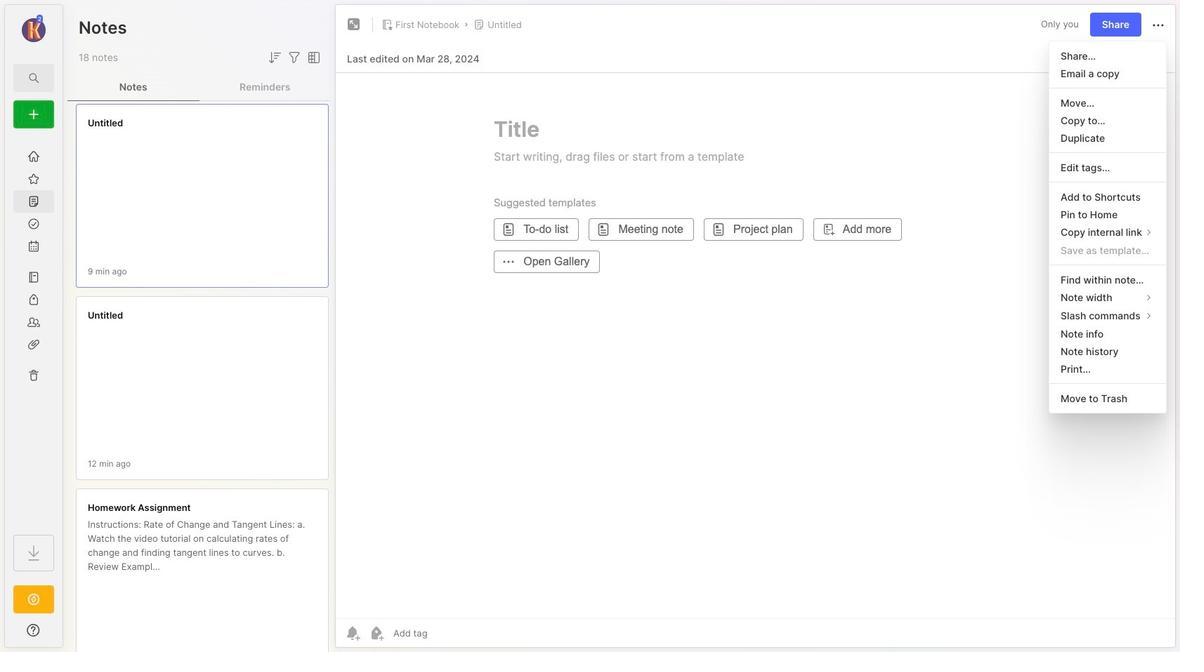 Task type: locate. For each thing, give the bounding box(es) containing it.
tree
[[5, 137, 63, 523]]

edit search image
[[25, 70, 42, 86]]

Account field
[[5, 13, 63, 44]]

dropdown list menu
[[1049, 47, 1166, 407]]

upgrade image
[[25, 591, 42, 608]]

more actions image
[[1150, 17, 1167, 34]]

home image
[[27, 150, 41, 164]]

expand note image
[[346, 16, 362, 33]]

tab list
[[67, 73, 331, 101]]

Add filters field
[[286, 49, 303, 66]]

Note Editor text field
[[336, 72, 1175, 619]]

Sort options field
[[266, 49, 283, 66]]

main element
[[0, 0, 67, 653]]



Task type: describe. For each thing, give the bounding box(es) containing it.
click to expand image
[[61, 627, 72, 643]]

add tag image
[[368, 625, 385, 642]]

Slash commands field
[[1049, 307, 1166, 325]]

Add tag field
[[392, 627, 498, 640]]

add filters image
[[286, 49, 303, 66]]

add a reminder image
[[344, 625, 361, 642]]

Note width field
[[1049, 289, 1166, 307]]

Copy internal link field
[[1049, 223, 1166, 242]]

More actions field
[[1150, 16, 1167, 34]]

tree inside main element
[[5, 137, 63, 523]]

View options field
[[303, 49, 322, 66]]

WHAT'S NEW field
[[5, 620, 63, 642]]

note window element
[[335, 4, 1176, 652]]



Task type: vqa. For each thing, say whether or not it's contained in the screenshot.
the rightmost (
no



